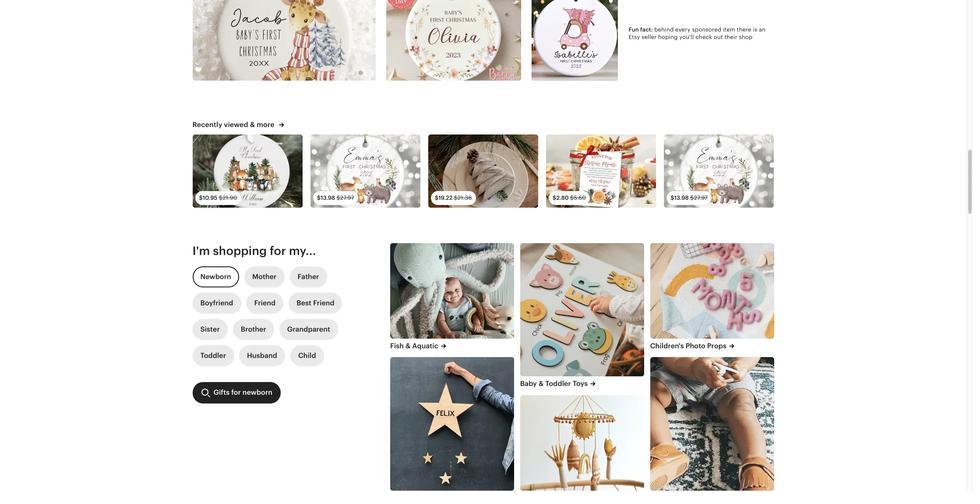 Task type: describe. For each thing, give the bounding box(es) containing it.
gifts
[[214, 388, 230, 397]]

& for baby
[[539, 380, 544, 388]]

1 first christmas woodland creatures 3 inch ceramic christmas ornament with gift box image from the left
[[311, 134, 421, 208]]

8 $ from the left
[[570, 194, 574, 201]]

10.95
[[203, 194, 218, 201]]

fish
[[390, 342, 404, 350]]

0 horizontal spatial toddler
[[200, 351, 226, 360]]

gifts for newborn link
[[193, 382, 281, 404]]

behind
[[655, 26, 674, 33]]

out
[[714, 34, 723, 40]]

4 $ from the left
[[337, 194, 340, 201]]

grandparent
[[287, 325, 330, 334]]

natural linen napkins for holiday, christmas dining table. cloth napkins for wedding. farmhouse napkin set of 2, 4, 6 etc, various color image
[[428, 134, 539, 208]]

fun fact:
[[629, 26, 655, 33]]

you'll
[[680, 34, 694, 40]]

best friend
[[297, 299, 335, 307]]

leather loafers! bella simone leather brown baby toddler infant kid shoes with soft or rubber sole image
[[651, 357, 774, 491]]

i'm
[[193, 244, 210, 258]]

is
[[753, 26, 758, 33]]

5 $ from the left
[[435, 194, 439, 201]]

their
[[725, 34, 738, 40]]

1 $ from the left
[[199, 194, 203, 201]]

hoping
[[659, 34, 678, 40]]

27.97 for 1st first christmas woodland creatures 3 inch ceramic christmas ornament with gift box image
[[340, 194, 354, 201]]

10 $ from the left
[[691, 194, 694, 201]]

girls christmas ornament 2023, personalized first christmas ornament, custom keepsake christmas ornament, baby girl's 1st christmas image
[[532, 0, 618, 80]]

father
[[298, 273, 319, 281]]

1 horizontal spatial for
[[270, 244, 286, 258]]

fish & aquatic
[[390, 342, 439, 350]]

& for fish
[[406, 342, 411, 350]]

baby & toddler toys link
[[520, 379, 644, 389]]

item
[[723, 26, 736, 33]]

fun
[[629, 26, 639, 33]]

children's
[[651, 342, 684, 350]]

brother
[[241, 325, 266, 334]]

there
[[737, 26, 752, 33]]

personalised star hanging decoration | nursery mobile | name wall hanging | new baby gift or christening gift | name sign | kids decor image
[[390, 357, 514, 491]]

recently viewed & more
[[193, 120, 276, 129]]

best
[[297, 299, 312, 307]]

21.90
[[223, 194, 237, 201]]

newborn
[[243, 388, 273, 397]]

stovetop potpourri christmas gift tag teacher gift label neighbor gift holiday christmas scents digital editable printable download cht19 image
[[546, 134, 657, 208]]

aquatic
[[412, 342, 439, 350]]

5.60
[[574, 194, 586, 201]]

children's photo props link
[[651, 341, 774, 351]]

personalized woodland animal ornament , my first christmas / christmas ornament / kids ornament / name ornament/ stocking stuffer/ baby gift image
[[193, 134, 303, 208]]

shopping
[[213, 244, 267, 258]]

27.97 for 2nd first christmas woodland creatures 3 inch ceramic christmas ornament with gift box image from the left
[[694, 194, 708, 201]]

recently
[[193, 120, 222, 129]]

sun mobile, surf mobile, palm tree mobile, surf nursery, beach nursery, rainbow mobile, palm nursery, sun nursery, sun, surf - made to order image
[[520, 395, 644, 491]]

seller
[[642, 34, 657, 40]]

2.80
[[557, 194, 569, 201]]

19.22
[[439, 194, 453, 201]]

sponsored
[[692, 26, 722, 33]]



Task type: vqa. For each thing, say whether or not it's contained in the screenshot.
Facebook's with
no



Task type: locate. For each thing, give the bounding box(es) containing it.
baby monthly and weekly milestone numbers set image
[[651, 243, 774, 339]]

0 horizontal spatial $ 13.98 $ 27.97
[[317, 194, 354, 201]]

& right baby
[[539, 380, 544, 388]]

1 horizontal spatial toddler
[[546, 380, 571, 388]]

1 horizontal spatial &
[[406, 342, 411, 350]]

2 27.97 from the left
[[694, 194, 708, 201]]

0 horizontal spatial friend
[[254, 299, 276, 307]]

for right gifts
[[231, 388, 241, 397]]

1 horizontal spatial 13.98
[[675, 194, 689, 201]]

viewed
[[224, 120, 248, 129]]

9 $ from the left
[[671, 194, 675, 201]]

$ 13.98 $ 27.97 for 1st first christmas woodland creatures 3 inch ceramic christmas ornament with gift box image
[[317, 194, 354, 201]]

1 horizontal spatial 27.97
[[694, 194, 708, 201]]

21.36
[[458, 194, 472, 201]]

child
[[298, 351, 316, 360]]

toddler down sister
[[200, 351, 226, 360]]

1 vertical spatial toddler
[[546, 380, 571, 388]]

toys
[[573, 380, 588, 388]]

giraffe first christmas ornament, personalized baby first christmas ornament, baby ornaments for christmas, new baby gift, giraffe baby gift image
[[193, 0, 376, 80]]

fact:
[[641, 26, 653, 33]]

an
[[759, 26, 766, 33]]

0 vertical spatial toddler
[[200, 351, 226, 360]]

2 $ from the left
[[219, 194, 223, 201]]

& right fish at the bottom of the page
[[406, 342, 411, 350]]

husband
[[247, 351, 277, 360]]

2 13.98 from the left
[[675, 194, 689, 201]]

$ 2.80 $ 5.60
[[553, 194, 586, 201]]

1 27.97 from the left
[[340, 194, 354, 201]]

1 vertical spatial for
[[231, 388, 241, 397]]

for
[[270, 244, 286, 258], [231, 388, 241, 397]]

newborn
[[200, 273, 231, 281]]

recently viewed & more link
[[193, 120, 284, 129]]

$ 10.95 $ 21.90
[[199, 194, 237, 201]]

0 vertical spatial for
[[270, 244, 286, 258]]

7 $ from the left
[[553, 194, 557, 201]]

$ 19.22 $ 21.36
[[435, 194, 472, 201]]

gifts for newborn
[[214, 388, 273, 397]]

0 horizontal spatial 27.97
[[340, 194, 354, 201]]

1 horizontal spatial first christmas woodland creatures 3 inch ceramic christmas ornament with gift box image
[[664, 134, 774, 208]]

baby name ornament - baby's first christmas ornament 2023 - custom baby name christmas ornament - baby's keepsake ornament bo-0115 image
[[387, 0, 522, 80]]

personalized name puzzle with animals | baby, toddler, kids toys | wooden toys | baby shower | christmas gifts | first birthday girl and boy image
[[520, 243, 644, 377]]

2 horizontal spatial &
[[539, 380, 544, 388]]

baby & toddler toys
[[520, 380, 588, 388]]

27.97
[[340, 194, 354, 201], [694, 194, 708, 201]]

my...
[[289, 244, 316, 258]]

1 13.98 from the left
[[321, 194, 335, 201]]

3 $ from the left
[[317, 194, 321, 201]]

0 horizontal spatial 13.98
[[321, 194, 335, 201]]

&
[[250, 120, 255, 129], [406, 342, 411, 350], [539, 380, 544, 388]]

more
[[257, 120, 275, 129]]

every
[[676, 26, 691, 33]]

toddler left toys
[[546, 380, 571, 388]]

children's photo props
[[651, 342, 727, 350]]

friend right best
[[313, 299, 335, 307]]

behind every sponsored item there is an etsy seller hoping you'll check out their shop
[[629, 26, 766, 40]]

0 horizontal spatial first christmas woodland creatures 3 inch ceramic christmas ornament with gift box image
[[311, 134, 421, 208]]

& left 'more'
[[250, 120, 255, 129]]

0 horizontal spatial for
[[231, 388, 241, 397]]

2 vertical spatial &
[[539, 380, 544, 388]]

baby
[[520, 380, 537, 388]]

1 horizontal spatial $ 13.98 $ 27.97
[[671, 194, 708, 201]]

sister
[[200, 325, 220, 334]]

props
[[708, 342, 727, 350]]

13.98
[[321, 194, 335, 201], [675, 194, 689, 201]]

$ 13.98 $ 27.97
[[317, 194, 354, 201], [671, 194, 708, 201]]

0 horizontal spatial &
[[250, 120, 255, 129]]

shop
[[739, 34, 753, 40]]

first christmas woodland creatures 3 inch ceramic christmas ornament with gift box image
[[311, 134, 421, 208], [664, 134, 774, 208]]

for left my...
[[270, 244, 286, 258]]

fish & aquatic link
[[390, 341, 514, 351]]

1 $ 13.98 $ 27.97 from the left
[[317, 194, 354, 201]]

2 friend from the left
[[313, 299, 335, 307]]

$
[[199, 194, 203, 201], [219, 194, 223, 201], [317, 194, 321, 201], [337, 194, 340, 201], [435, 194, 439, 201], [454, 194, 458, 201], [553, 194, 557, 201], [570, 194, 574, 201], [671, 194, 675, 201], [691, 194, 694, 201]]

i'm shopping for my...
[[193, 244, 316, 258]]

1 friend from the left
[[254, 299, 276, 307]]

friend down "mother"
[[254, 299, 276, 307]]

1 vertical spatial &
[[406, 342, 411, 350]]

0 vertical spatial &
[[250, 120, 255, 129]]

big grandma octopus - handmade stuffed animal image
[[390, 243, 514, 339]]

1 horizontal spatial friend
[[313, 299, 335, 307]]

boyfriend
[[200, 299, 233, 307]]

check
[[696, 34, 713, 40]]

toddler
[[200, 351, 226, 360], [546, 380, 571, 388]]

6 $ from the left
[[454, 194, 458, 201]]

etsy
[[629, 34, 640, 40]]

photo
[[686, 342, 706, 350]]

mother
[[252, 273, 277, 281]]

$ 13.98 $ 27.97 for 2nd first christmas woodland creatures 3 inch ceramic christmas ornament with gift box image from the left
[[671, 194, 708, 201]]

2 $ 13.98 $ 27.97 from the left
[[671, 194, 708, 201]]

friend
[[254, 299, 276, 307], [313, 299, 335, 307]]

2 first christmas woodland creatures 3 inch ceramic christmas ornament with gift box image from the left
[[664, 134, 774, 208]]



